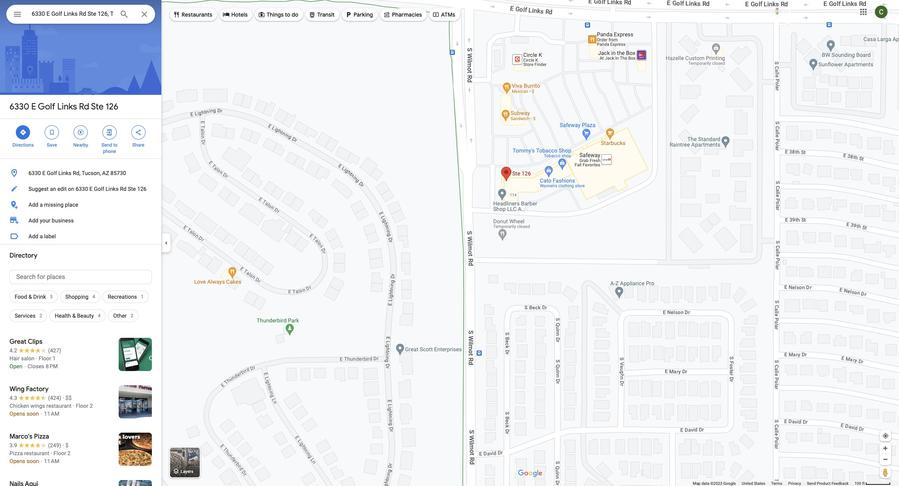 Task type: locate. For each thing, give the bounding box(es) containing it.
links for rd,
[[58, 170, 71, 177]]

links
[[57, 101, 77, 112], [58, 170, 71, 177], [106, 186, 119, 192]]

tucson,
[[82, 170, 101, 177]]

place
[[65, 202, 78, 208]]

0 vertical spatial ⋅
[[24, 364, 26, 370]]

rd inside button
[[120, 186, 127, 192]]

1 horizontal spatial 4
[[98, 314, 101, 319]]

0 vertical spatial opens
[[10, 411, 25, 418]]

rd
[[79, 101, 89, 112], [120, 186, 127, 192]]

· $$
[[63, 395, 72, 402]]

soon
[[27, 411, 39, 418], [27, 459, 39, 465]]

⋅ down wings on the bottom left of page
[[40, 411, 43, 418]]

3.9 stars 249 reviews image
[[10, 442, 61, 450]]

opens
[[10, 411, 25, 418], [10, 459, 25, 465]]

0 horizontal spatial 4
[[93, 295, 95, 300]]

1 vertical spatial rd
[[120, 186, 127, 192]]

 button
[[6, 5, 29, 25]]

add left "your"
[[29, 218, 38, 224]]

1 right recreations
[[141, 295, 144, 300]]

2 add from the top
[[29, 218, 38, 224]]

0 vertical spatial &
[[28, 294, 32, 300]]

126
[[106, 101, 118, 112], [137, 186, 147, 192]]

0 vertical spatial 126
[[106, 101, 118, 112]]

1 horizontal spatial rd
[[120, 186, 127, 192]]

things
[[267, 11, 284, 18]]

4.2
[[10, 348, 17, 354]]

google maps element
[[0, 0, 900, 487]]

soon down wings on the bottom left of page
[[27, 411, 39, 418]]

soon inside the chicken wings restaurant · floor 2 opens soon ⋅ 11 am
[[27, 411, 39, 418]]

6330 up suggest in the top left of the page
[[29, 170, 41, 177]]

business
[[52, 218, 74, 224]]

0 vertical spatial ste
[[91, 101, 104, 112]]

4
[[93, 295, 95, 300], [98, 314, 101, 319]]

0 vertical spatial to
[[285, 11, 291, 18]]

send
[[102, 143, 112, 148], [808, 482, 816, 487]]

0 vertical spatial send
[[102, 143, 112, 148]]

1 vertical spatial opens
[[10, 459, 25, 465]]

1 vertical spatial e
[[42, 170, 45, 177]]

2 opens from the top
[[10, 459, 25, 465]]

send left product
[[808, 482, 816, 487]]

states
[[755, 482, 766, 487]]

 things to do
[[258, 10, 299, 19]]

a inside button
[[40, 234, 43, 240]]

restaurant down the 3.9 stars 249 reviews image
[[24, 451, 49, 457]]

a inside button
[[40, 202, 43, 208]]

0 vertical spatial floor
[[39, 356, 51, 362]]

2 horizontal spatial floor
[[76, 403, 88, 410]]

send inside send to phone
[[102, 143, 112, 148]]

·
[[36, 356, 37, 362], [63, 395, 64, 402], [73, 403, 74, 410], [63, 443, 64, 449], [51, 451, 52, 457]]

0 vertical spatial a
[[40, 202, 43, 208]]

1 vertical spatial restaurant
[[24, 451, 49, 457]]

1 vertical spatial soon
[[27, 459, 39, 465]]

1 vertical spatial a
[[40, 234, 43, 240]]

send up phone
[[102, 143, 112, 148]]

atms
[[441, 11, 456, 18]]

2 a from the top
[[40, 234, 43, 240]]

1 vertical spatial ⋅
[[40, 411, 43, 418]]

0 horizontal spatial send
[[102, 143, 112, 148]]

1 vertical spatial golf
[[47, 170, 57, 177]]

links left rd, at left
[[58, 170, 71, 177]]

rd down 85730
[[120, 186, 127, 192]]

pizza up the 3.9 stars 249 reviews image
[[34, 433, 49, 441]]

11 am down the (249)
[[44, 459, 59, 465]]

& for drink
[[28, 294, 32, 300]]

 restaurants
[[173, 10, 212, 19]]


[[77, 128, 84, 137]]

2 vertical spatial links
[[106, 186, 119, 192]]

6330 e golf links rd, tucson, az 85730
[[29, 170, 126, 177]]

0 vertical spatial 1
[[141, 295, 144, 300]]

1 vertical spatial 11 am
[[44, 459, 59, 465]]

6330
[[10, 101, 29, 112], [29, 170, 41, 177], [76, 186, 88, 192]]

send for send product feedback
[[808, 482, 816, 487]]

rd up  on the left of page
[[79, 101, 89, 112]]

6330 e golf links rd ste 126 main content
[[0, 0, 162, 487]]

label
[[44, 234, 56, 240]]

footer
[[693, 482, 855, 487]]

footer inside google maps element
[[693, 482, 855, 487]]

0 vertical spatial e
[[31, 101, 36, 112]]

11 am down wings on the bottom left of page
[[44, 411, 59, 418]]

a left label
[[40, 234, 43, 240]]

2 11 am from the top
[[44, 459, 59, 465]]

⋅ inside the pizza restaurant · floor 2 opens soon ⋅ 11 am
[[40, 459, 43, 465]]

opens down 'chicken' on the bottom of page
[[10, 411, 25, 418]]

send for send to phone
[[102, 143, 112, 148]]

add for add your business
[[29, 218, 38, 224]]

show street view coverage image
[[880, 467, 892, 479]]

none text field inside 6330 e golf links rd ste 126 'main content'
[[10, 270, 152, 285]]

4.3
[[10, 395, 17, 402]]

2 vertical spatial floor
[[54, 451, 66, 457]]

4 right beauty
[[98, 314, 101, 319]]

1 soon from the top
[[27, 411, 39, 418]]

e
[[31, 101, 36, 112], [42, 170, 45, 177], [89, 186, 93, 192]]

a left missing
[[40, 202, 43, 208]]

None text field
[[10, 270, 152, 285]]

1 down (427)
[[53, 356, 56, 362]]

add inside button
[[29, 234, 38, 240]]

hotels
[[231, 11, 248, 18]]

2 horizontal spatial e
[[89, 186, 93, 192]]

salon
[[21, 356, 34, 362]]

1 vertical spatial to
[[113, 143, 118, 148]]

golf up an
[[47, 170, 57, 177]]

4 right shopping
[[93, 295, 95, 300]]

4.3 stars 424 reviews image
[[10, 395, 61, 403]]

1 vertical spatial ste
[[128, 186, 136, 192]]

links down 85730
[[106, 186, 119, 192]]

recreations 1
[[108, 294, 144, 300]]

100 ft button
[[855, 482, 891, 487]]

11 am inside the pizza restaurant · floor 2 opens soon ⋅ 11 am
[[44, 459, 59, 465]]

pizza inside the pizza restaurant · floor 2 opens soon ⋅ 11 am
[[10, 451, 23, 457]]

floor for pizza
[[54, 451, 66, 457]]

links for rd
[[57, 101, 77, 112]]

1 horizontal spatial 1
[[141, 295, 144, 300]]

great clips
[[10, 338, 42, 346]]

wing factory
[[10, 386, 49, 394]]

1 horizontal spatial 126
[[137, 186, 147, 192]]

pharmacies
[[392, 11, 422, 18]]

add down suggest in the top left of the page
[[29, 202, 38, 208]]

send to phone
[[102, 143, 118, 154]]

1 a from the top
[[40, 202, 43, 208]]

0 vertical spatial golf
[[38, 101, 55, 112]]

1 vertical spatial 1
[[53, 356, 56, 362]]

0 vertical spatial add
[[29, 202, 38, 208]]

add
[[29, 202, 38, 208], [29, 218, 38, 224], [29, 234, 38, 240]]

⋅ down the salon
[[24, 364, 26, 370]]

1 11 am from the top
[[44, 411, 59, 418]]

to left the do
[[285, 11, 291, 18]]

pizza down 3.9
[[10, 451, 23, 457]]

None field
[[32, 9, 113, 19]]

1 horizontal spatial send
[[808, 482, 816, 487]]

0 vertical spatial 4
[[93, 295, 95, 300]]

& right food
[[28, 294, 32, 300]]

⋅ down the 3.9 stars 249 reviews image
[[40, 459, 43, 465]]


[[13, 9, 22, 20]]

0 vertical spatial soon
[[27, 411, 39, 418]]

1 vertical spatial floor
[[76, 403, 88, 410]]

2 soon from the top
[[27, 459, 39, 465]]

1
[[141, 295, 144, 300], [53, 356, 56, 362]]

actions for 6330 e golf links rd ste 126 region
[[0, 119, 162, 159]]

marco's pizza
[[10, 433, 49, 441]]

1 horizontal spatial e
[[42, 170, 45, 177]]

1 vertical spatial add
[[29, 218, 38, 224]]

do
[[292, 11, 299, 18]]

1 inside recreations 1
[[141, 295, 144, 300]]

a for missing
[[40, 202, 43, 208]]

0 horizontal spatial floor
[[39, 356, 51, 362]]

©2023
[[711, 482, 723, 487]]

0 horizontal spatial to
[[113, 143, 118, 148]]


[[106, 128, 113, 137]]

2
[[39, 314, 42, 319], [131, 314, 133, 319], [90, 403, 93, 410], [68, 451, 71, 457]]

2 vertical spatial ⋅
[[40, 459, 43, 465]]

floor
[[39, 356, 51, 362], [76, 403, 88, 410], [54, 451, 66, 457]]

add a missing place
[[29, 202, 78, 208]]

recreations
[[108, 294, 137, 300]]

map data ©2023 google
[[693, 482, 736, 487]]

1 vertical spatial pizza
[[10, 451, 23, 457]]

golf down az
[[94, 186, 104, 192]]

add your business
[[29, 218, 74, 224]]

a
[[40, 202, 43, 208], [40, 234, 43, 240]]


[[309, 10, 316, 19]]

0 horizontal spatial rd
[[79, 101, 89, 112]]

3 add from the top
[[29, 234, 38, 240]]

nearby
[[73, 143, 88, 148]]

collapse side panel image
[[162, 239, 171, 248]]

floor inside the pizza restaurant · floor 2 opens soon ⋅ 11 am
[[54, 451, 66, 457]]

6330 inside 6330 e golf links rd, tucson, az 85730 button
[[29, 170, 41, 177]]

soon down the 3.9 stars 249 reviews image
[[27, 459, 39, 465]]

send product feedback button
[[808, 482, 849, 487]]

0 vertical spatial restaurant
[[46, 403, 72, 410]]

wing
[[10, 386, 25, 394]]

transit
[[318, 11, 335, 18]]

11 am
[[44, 411, 59, 418], [44, 459, 59, 465]]

great
[[10, 338, 26, 346]]

3.9
[[10, 443, 17, 449]]

1 horizontal spatial &
[[72, 313, 76, 319]]

2 inside the chicken wings restaurant · floor 2 opens soon ⋅ 11 am
[[90, 403, 93, 410]]

pizza restaurant · floor 2 opens soon ⋅ 11 am
[[10, 451, 71, 465]]

2 vertical spatial add
[[29, 234, 38, 240]]

parking
[[354, 11, 373, 18]]

floor for clips
[[39, 356, 51, 362]]

share
[[132, 143, 144, 148]]

restaurant down (424)
[[46, 403, 72, 410]]

1 vertical spatial send
[[808, 482, 816, 487]]

1 vertical spatial 4
[[98, 314, 101, 319]]

0 horizontal spatial 1
[[53, 356, 56, 362]]

6330 right on
[[76, 186, 88, 192]]

1 horizontal spatial to
[[285, 11, 291, 18]]

2 inside other 2
[[131, 314, 133, 319]]

golf up 
[[38, 101, 55, 112]]

1 vertical spatial links
[[58, 170, 71, 177]]

1 vertical spatial 126
[[137, 186, 147, 192]]

0 vertical spatial links
[[57, 101, 77, 112]]

6330 for 6330 e golf links rd, tucson, az 85730
[[29, 170, 41, 177]]

to up phone
[[113, 143, 118, 148]]

⋅
[[24, 364, 26, 370], [40, 411, 43, 418], [40, 459, 43, 465]]

shopping 4
[[65, 294, 95, 300]]

6330 up 
[[10, 101, 29, 112]]

1 vertical spatial &
[[72, 313, 76, 319]]

footer containing map data ©2023 google
[[693, 482, 855, 487]]

layers
[[181, 470, 194, 475]]

0 vertical spatial rd
[[79, 101, 89, 112]]

to inside send to phone
[[113, 143, 118, 148]]

4.2 stars 427 reviews image
[[10, 347, 61, 355]]

2 vertical spatial golf
[[94, 186, 104, 192]]

1 horizontal spatial floor
[[54, 451, 66, 457]]

0 vertical spatial 6330
[[10, 101, 29, 112]]


[[384, 10, 391, 19]]

0 vertical spatial 11 am
[[44, 411, 59, 418]]

add inside button
[[29, 202, 38, 208]]

links up actions for 6330 e golf links rd ste 126 region
[[57, 101, 77, 112]]

2 vertical spatial 6330
[[76, 186, 88, 192]]

suggest
[[29, 186, 49, 192]]

1 horizontal spatial ste
[[128, 186, 136, 192]]

2 inside services 2
[[39, 314, 42, 319]]

send inside button
[[808, 482, 816, 487]]

1 horizontal spatial pizza
[[34, 433, 49, 441]]

restaurants
[[182, 11, 212, 18]]

1 opens from the top
[[10, 411, 25, 418]]

0 horizontal spatial e
[[31, 101, 36, 112]]

hair
[[10, 356, 20, 362]]

clips
[[28, 338, 42, 346]]

missing
[[44, 202, 64, 208]]

1 vertical spatial 6330
[[29, 170, 41, 177]]

126 inside button
[[137, 186, 147, 192]]

add left label
[[29, 234, 38, 240]]

&
[[28, 294, 32, 300], [72, 313, 76, 319]]

opens down 3.9
[[10, 459, 25, 465]]

ste
[[91, 101, 104, 112], [128, 186, 136, 192]]

0 horizontal spatial pizza
[[10, 451, 23, 457]]

& right health
[[72, 313, 76, 319]]

0 horizontal spatial &
[[28, 294, 32, 300]]

floor inside hair salon · floor 1 open ⋅ closes 8 pm
[[39, 356, 51, 362]]

1 add from the top
[[29, 202, 38, 208]]



Task type: vqa. For each thing, say whether or not it's contained in the screenshot.
Rd's GOLF
yes



Task type: describe. For each thing, give the bounding box(es) containing it.
closes
[[28, 364, 44, 370]]

6330 E Golf Links Rd Ste 126, Tucson, AZ 85730 field
[[6, 5, 155, 24]]

 transit
[[309, 10, 335, 19]]

· inside hair salon · floor 1 open ⋅ closes 8 pm
[[36, 356, 37, 362]]

on
[[68, 186, 74, 192]]

privacy button
[[789, 482, 802, 487]]

other 2
[[113, 313, 133, 319]]

health & beauty 4
[[55, 313, 101, 319]]

rd,
[[73, 170, 80, 177]]

100
[[855, 482, 862, 487]]

drink
[[33, 294, 46, 300]]

united
[[742, 482, 754, 487]]

golf for rd
[[38, 101, 55, 112]]

11 am inside the chicken wings restaurant · floor 2 opens soon ⋅ 11 am
[[44, 411, 59, 418]]

directory
[[10, 252, 37, 260]]

hair salon · floor 1 open ⋅ closes 8 pm
[[10, 356, 58, 370]]

 hotels
[[223, 10, 248, 19]]

price: moderate image
[[65, 395, 72, 402]]

other
[[113, 313, 127, 319]]

zoom in image
[[883, 446, 889, 452]]

your
[[40, 218, 50, 224]]

 pharmacies
[[384, 10, 422, 19]]

save
[[47, 143, 57, 148]]

marco's
[[10, 433, 33, 441]]

 atms
[[433, 10, 456, 19]]

e for 6330 e golf links rd, tucson, az 85730
[[42, 170, 45, 177]]


[[345, 10, 352, 19]]

google
[[724, 482, 736, 487]]

food & drink 3
[[15, 294, 53, 300]]

chicken wings restaurant · floor 2 opens soon ⋅ 11 am
[[10, 403, 93, 418]]

add for add a missing place
[[29, 202, 38, 208]]

to inside  things to do
[[285, 11, 291, 18]]

e for 6330 e golf links rd ste 126
[[31, 101, 36, 112]]

golf for rd,
[[47, 170, 57, 177]]

4 inside shopping 4
[[93, 295, 95, 300]]

$$
[[65, 395, 72, 402]]

$
[[65, 443, 69, 449]]

floor inside the chicken wings restaurant · floor 2 opens soon ⋅ 11 am
[[76, 403, 88, 410]]

feedback
[[832, 482, 849, 487]]

data
[[702, 482, 710, 487]]

product
[[817, 482, 831, 487]]

· $
[[63, 443, 69, 449]]

6330 e golf links rd, tucson, az 85730 button
[[0, 165, 162, 181]]

 search field
[[6, 5, 155, 25]]

85730
[[111, 170, 126, 177]]

· inside the pizza restaurant · floor 2 opens soon ⋅ 11 am
[[51, 451, 52, 457]]

ste inside button
[[128, 186, 136, 192]]

0 horizontal spatial 126
[[106, 101, 118, 112]]

6330 for 6330 e golf links rd ste 126
[[10, 101, 29, 112]]


[[20, 128, 27, 137]]

az
[[102, 170, 109, 177]]

6330 e golf links rd ste 126
[[10, 101, 118, 112]]

zoom out image
[[883, 457, 889, 463]]

a for label
[[40, 234, 43, 240]]

open
[[10, 364, 22, 370]]

shopping
[[65, 294, 89, 300]]

restaurant inside the chicken wings restaurant · floor 2 opens soon ⋅ 11 am
[[46, 403, 72, 410]]


[[223, 10, 230, 19]]

& for beauty
[[72, 313, 76, 319]]

⋅ inside the chicken wings restaurant · floor 2 opens soon ⋅ 11 am
[[40, 411, 43, 418]]

2 vertical spatial e
[[89, 186, 93, 192]]

terms
[[772, 482, 783, 487]]

edit
[[57, 186, 67, 192]]


[[173, 10, 180, 19]]

add a missing place button
[[0, 197, 162, 213]]

⋅ inside hair salon · floor 1 open ⋅ closes 8 pm
[[24, 364, 26, 370]]


[[258, 10, 265, 19]]

· inside the chicken wings restaurant · floor 2 opens soon ⋅ 11 am
[[73, 403, 74, 410]]

privacy
[[789, 482, 802, 487]]

restaurant inside the pizza restaurant · floor 2 opens soon ⋅ 11 am
[[24, 451, 49, 457]]

health
[[55, 313, 71, 319]]

directions
[[12, 143, 34, 148]]

0 vertical spatial pizza
[[34, 433, 49, 441]]

8 pm
[[46, 364, 58, 370]]

send product feedback
[[808, 482, 849, 487]]

factory
[[26, 386, 49, 394]]

food
[[15, 294, 27, 300]]

opens inside the chicken wings restaurant · floor 2 opens soon ⋅ 11 am
[[10, 411, 25, 418]]

united states button
[[742, 482, 766, 487]]

6330 inside the suggest an edit on 6330 e golf links rd ste 126 button
[[76, 186, 88, 192]]

chicken
[[10, 403, 29, 410]]


[[135, 128, 142, 137]]

4 inside health & beauty 4
[[98, 314, 101, 319]]

none field inside 6330 e golf links rd ste 126, tucson, az 85730 field
[[32, 9, 113, 19]]

ft
[[863, 482, 866, 487]]

an
[[50, 186, 56, 192]]

phone
[[103, 149, 116, 154]]

add a label
[[29, 234, 56, 240]]

show your location image
[[883, 433, 890, 440]]

wings
[[31, 403, 45, 410]]

services 2
[[15, 313, 42, 319]]

map
[[693, 482, 701, 487]]

soon inside the pizza restaurant · floor 2 opens soon ⋅ 11 am
[[27, 459, 39, 465]]

add for add a label
[[29, 234, 38, 240]]

1 inside hair salon · floor 1 open ⋅ closes 8 pm
[[53, 356, 56, 362]]


[[433, 10, 440, 19]]

google account: christina overa  
(christinaovera9@gmail.com) image
[[876, 5, 888, 18]]

2 inside the pizza restaurant · floor 2 opens soon ⋅ 11 am
[[68, 451, 71, 457]]

united states
[[742, 482, 766, 487]]

3
[[50, 295, 53, 300]]

price: inexpensive image
[[65, 443, 69, 449]]

100 ft
[[855, 482, 866, 487]]

beauty
[[77, 313, 94, 319]]

opens inside the pizza restaurant · floor 2 opens soon ⋅ 11 am
[[10, 459, 25, 465]]

0 horizontal spatial ste
[[91, 101, 104, 112]]

add your business link
[[0, 213, 162, 229]]



